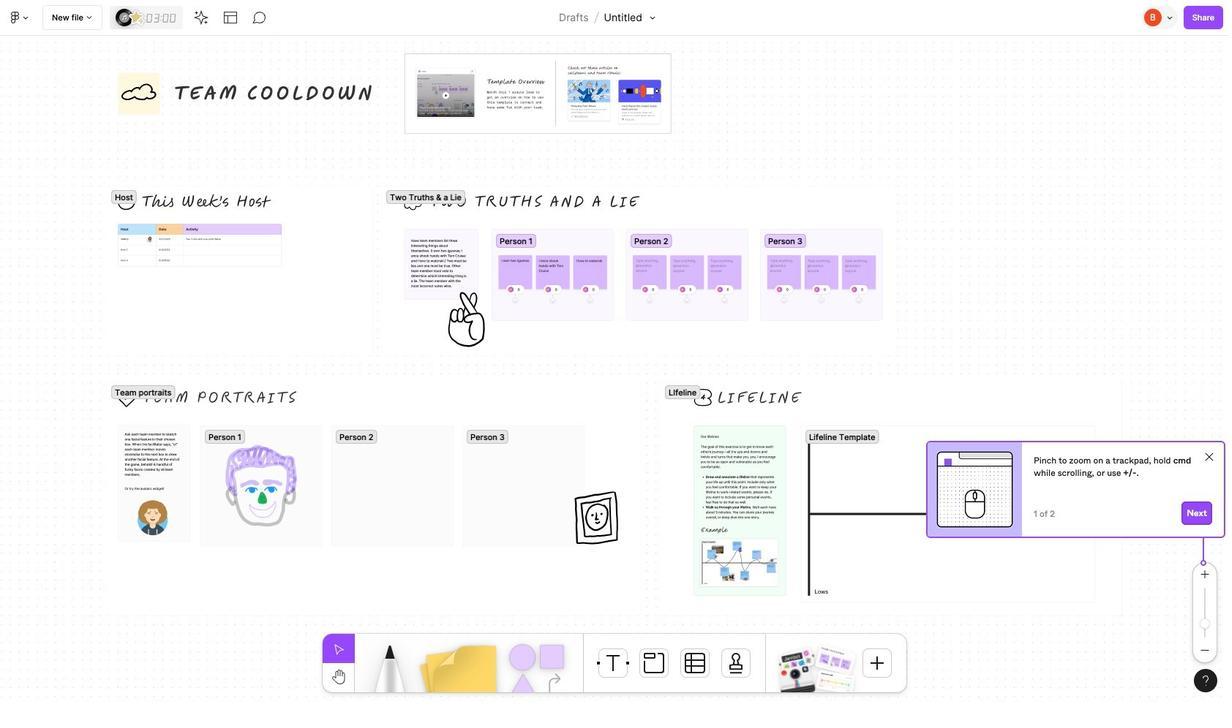 Task type: vqa. For each thing, say whether or not it's contained in the screenshot.
'HELP' image
yes



Task type: locate. For each thing, give the bounding box(es) containing it.
team cooldown image
[[815, 646, 856, 676]]

multiplayer tools image
[[1165, 0, 1177, 35]]

main toolbar region
[[0, 0, 1230, 36]]



Task type: describe. For each thing, give the bounding box(es) containing it.
help image
[[1203, 676, 1209, 687]]

File name text field
[[604, 8, 643, 27]]

view comments image
[[253, 10, 267, 25]]



